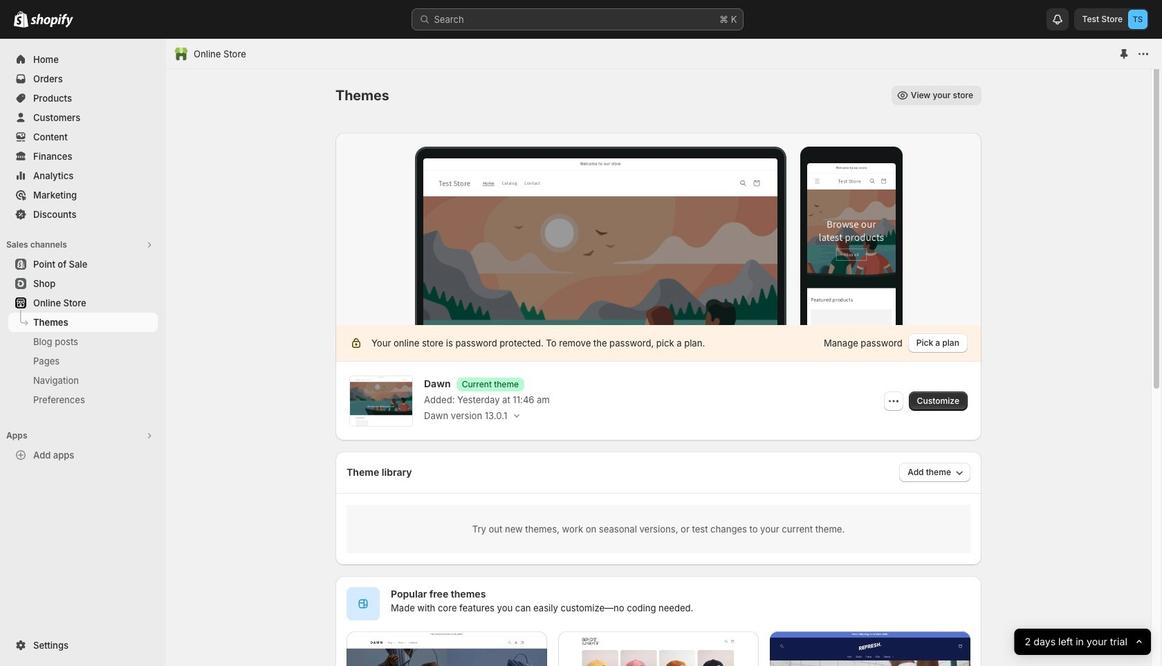 Task type: vqa. For each thing, say whether or not it's contained in the screenshot.
leftmost "Shopify" image
yes



Task type: locate. For each thing, give the bounding box(es) containing it.
shopify image
[[14, 11, 28, 28], [30, 14, 73, 28]]

test store image
[[1129, 10, 1148, 29]]

online store image
[[174, 47, 188, 61]]



Task type: describe. For each thing, give the bounding box(es) containing it.
0 horizontal spatial shopify image
[[14, 11, 28, 28]]

1 horizontal spatial shopify image
[[30, 14, 73, 28]]



